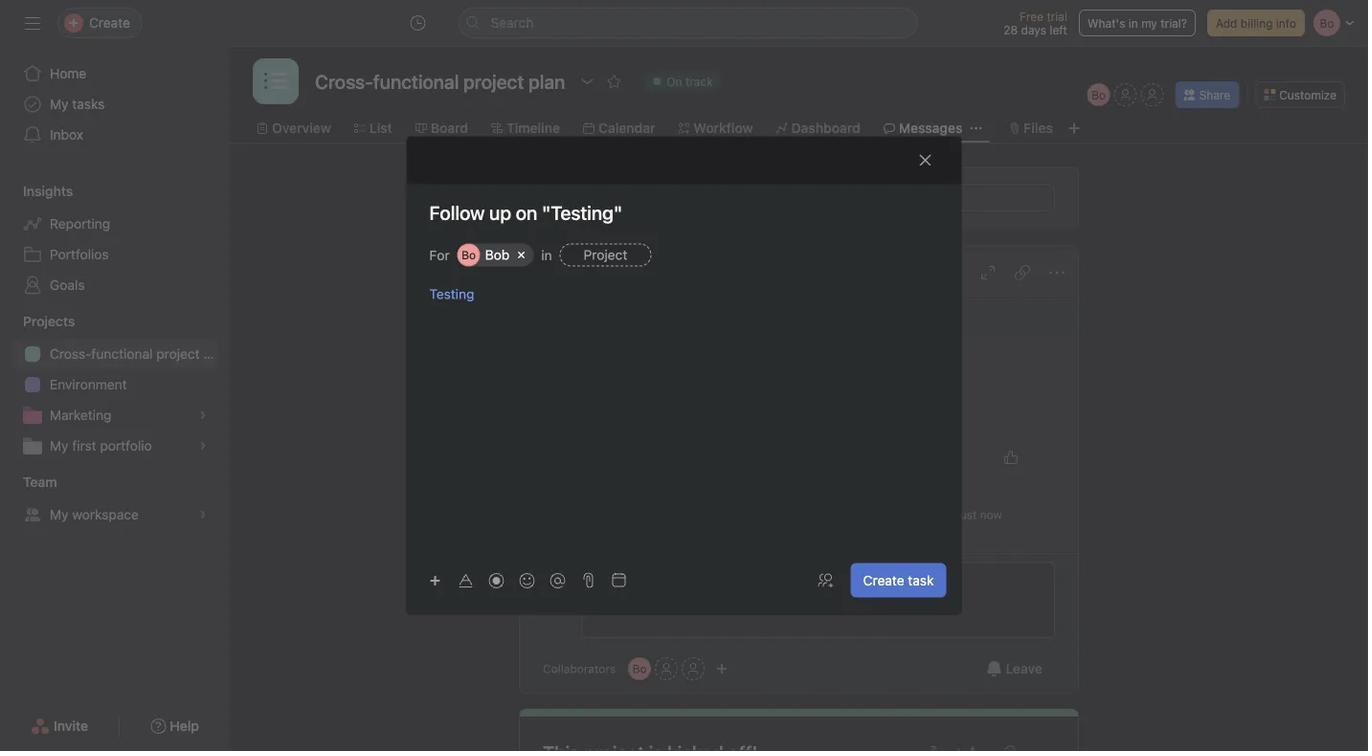 Task type: describe. For each thing, give the bounding box(es) containing it.
in inside button
[[1129, 16, 1138, 30]]

my
[[1141, 16, 1157, 30]]

1 vertical spatial in
[[541, 247, 552, 263]]

task
[[908, 573, 934, 588]]

workflow
[[694, 120, 753, 136]]

free
[[1020, 10, 1044, 23]]

home link
[[11, 58, 218, 89]]

full screen image
[[980, 265, 996, 281]]

functional inside projects element
[[91, 346, 153, 362]]

send message to members
[[590, 191, 737, 205]]

days
[[1021, 23, 1046, 36]]

create task button
[[851, 563, 946, 598]]

0 vertical spatial cross-functional project plan link
[[543, 262, 738, 283]]

send message to members button
[[581, 185, 1055, 212]]

projects element
[[0, 304, 230, 465]]

0 vertical spatial cross-functional project plan
[[558, 265, 738, 281]]

marketing
[[50, 407, 111, 423]]

search
[[491, 15, 534, 31]]

first
[[72, 438, 96, 454]]

0 horizontal spatial cross-functional project plan link
[[11, 339, 230, 370]]

calendar link
[[583, 118, 655, 139]]

add or remove collaborators image
[[716, 663, 728, 675]]

emoji image
[[519, 573, 535, 589]]

hide sidebar image
[[25, 15, 40, 31]]

insert an object image
[[429, 575, 441, 587]]

bo right collaborators
[[632, 663, 647, 676]]

list image
[[264, 70, 287, 93]]

dashboard link
[[776, 118, 860, 139]]

marketing link
[[11, 400, 218, 431]]

environment
[[50, 377, 127, 393]]

portfolios link
[[11, 239, 218, 270]]

goals link
[[11, 270, 218, 301]]

my first portfolio link
[[11, 431, 218, 461]]

leave
[[1006, 661, 1043, 677]]

insights element
[[0, 174, 230, 304]]

what's in my trial?
[[1088, 16, 1187, 30]]

1 like. you liked this task image
[[965, 746, 980, 752]]

tasks
[[72, 96, 105, 112]]

invite button
[[18, 709, 101, 744]]

leave button
[[974, 652, 1055, 686]]

search button
[[458, 8, 918, 38]]

my for my first portfolio
[[50, 438, 68, 454]]

close this dialog image
[[918, 153, 933, 168]]

overview
[[272, 120, 331, 136]]

Conversation Name text field
[[529, 362, 1055, 406]]

what's
[[1088, 16, 1125, 30]]

bob
[[485, 247, 510, 263]]

messages
[[899, 120, 963, 136]]

0 vertical spatial project
[[665, 265, 708, 281]]

inbox
[[50, 127, 83, 143]]

formatting image
[[458, 573, 473, 589]]

goals
[[50, 277, 85, 293]]

to
[[672, 191, 683, 205]]

messages link
[[883, 118, 963, 139]]

my tasks
[[50, 96, 105, 112]]

dashboard
[[791, 120, 860, 136]]

invite
[[54, 719, 88, 734]]

cross- inside projects element
[[50, 346, 91, 362]]

files
[[1024, 120, 1053, 136]]

my for my tasks
[[50, 96, 68, 112]]

search list box
[[458, 8, 918, 38]]

billing
[[1241, 16, 1273, 30]]

home
[[50, 66, 86, 81]]

reporting link
[[11, 209, 218, 239]]

overview link
[[257, 118, 331, 139]]

global element
[[0, 47, 230, 162]]

portfolio
[[100, 438, 152, 454]]

0 likes. click to like this task image
[[1003, 450, 1019, 465]]

workspace
[[72, 507, 139, 523]]



Task type: locate. For each thing, give the bounding box(es) containing it.
my inside teams element
[[50, 507, 68, 523]]

at mention image
[[550, 573, 565, 589]]

collaborators
[[543, 663, 616, 676]]

cross-functional project plan
[[558, 265, 738, 281], [50, 346, 230, 362]]

project inside projects element
[[156, 346, 200, 362]]

cross- up environment
[[50, 346, 91, 362]]

my first portfolio
[[50, 438, 152, 454]]

for
[[429, 247, 450, 263]]

timeline
[[506, 120, 560, 136]]

add followers image
[[818, 573, 834, 588]]

1 horizontal spatial plan
[[712, 265, 738, 281]]

attach a file or paste an image image
[[581, 573, 596, 588]]

2 my from the top
[[50, 438, 68, 454]]

in
[[1129, 16, 1138, 30], [541, 247, 552, 263]]

functional down project
[[600, 265, 661, 281]]

insights button
[[0, 182, 73, 201]]

None text field
[[310, 64, 570, 99]]

testing link
[[429, 286, 474, 302]]

Task name text field
[[406, 200, 962, 226]]

1 vertical spatial functional
[[91, 346, 153, 362]]

2 vertical spatial my
[[50, 507, 68, 523]]

share button
[[1175, 81, 1239, 108]]

bo button right collaborators
[[628, 658, 651, 681]]

board link
[[415, 118, 468, 139]]

1 horizontal spatial cross-functional project plan link
[[543, 262, 738, 283]]

1 vertical spatial copy link image
[[999, 746, 1015, 752]]

my down team
[[50, 507, 68, 523]]

send
[[590, 191, 617, 205]]

inbox link
[[11, 120, 218, 150]]

bo
[[1092, 88, 1106, 101], [551, 191, 565, 205], [462, 248, 476, 262], [551, 571, 565, 584], [632, 663, 647, 676]]

plan
[[712, 265, 738, 281], [203, 346, 230, 362]]

plan inside projects element
[[203, 346, 230, 362]]

cross-functional project plan down project
[[558, 265, 738, 281]]

1 vertical spatial cross-
[[50, 346, 91, 362]]

project down task name 'text field'
[[665, 265, 708, 281]]

list link
[[354, 118, 392, 139]]

team button
[[0, 473, 57, 492]]

create
[[863, 573, 904, 588]]

in left my on the right top of page
[[1129, 16, 1138, 30]]

0 vertical spatial plan
[[712, 265, 738, 281]]

1 horizontal spatial cross-functional project plan
[[558, 265, 738, 281]]

project
[[584, 247, 627, 263]]

projects button
[[0, 312, 75, 331]]

cross-
[[558, 265, 600, 281], [50, 346, 91, 362]]

workflow link
[[678, 118, 753, 139]]

reporting
[[50, 216, 110, 232]]

add billing info
[[1216, 16, 1296, 30]]

1 my from the top
[[50, 96, 68, 112]]

toolbar
[[422, 567, 575, 595]]

message
[[621, 191, 669, 205]]

3 my from the top
[[50, 507, 68, 523]]

cross-functional project plan link down task name 'text field'
[[543, 262, 738, 283]]

cross- down project
[[558, 265, 600, 281]]

my workspace
[[50, 507, 139, 523]]

projects
[[23, 314, 75, 329]]

0 horizontal spatial functional
[[91, 346, 153, 362]]

bo down what's
[[1092, 88, 1106, 101]]

what's in my trial? button
[[1079, 10, 1196, 36]]

portfolios
[[50, 247, 109, 262]]

bo left send
[[551, 191, 565, 205]]

bo button left attach a file or paste an image
[[543, 562, 573, 593]]

0 horizontal spatial bo button
[[543, 562, 573, 593]]

1 vertical spatial plan
[[203, 346, 230, 362]]

trial
[[1047, 10, 1067, 23]]

1 horizontal spatial functional
[[600, 265, 661, 281]]

cross-functional project plan link
[[543, 262, 738, 283], [11, 339, 230, 370]]

full screen image
[[921, 746, 937, 752]]

list
[[369, 120, 392, 136]]

functional up environment link
[[91, 346, 153, 362]]

my inside "my first portfolio" link
[[50, 438, 68, 454]]

28
[[1004, 23, 1018, 36]]

functional
[[600, 265, 661, 281], [91, 346, 153, 362]]

bo left attach a file or paste an image
[[551, 571, 565, 584]]

0 vertical spatial my
[[50, 96, 68, 112]]

1 vertical spatial project
[[156, 346, 200, 362]]

teams element
[[0, 465, 230, 534]]

info
[[1276, 16, 1296, 30]]

bo left bob
[[462, 248, 476, 262]]

cross-functional project plan link up environment
[[11, 339, 230, 370]]

2 vertical spatial bo button
[[628, 658, 651, 681]]

create task
[[863, 573, 934, 588]]

share
[[1199, 88, 1230, 101]]

0 horizontal spatial cross-
[[50, 346, 91, 362]]

0 vertical spatial cross-
[[558, 265, 600, 281]]

now
[[980, 508, 1002, 522]]

0 horizontal spatial cross-functional project plan
[[50, 346, 230, 362]]

free trial 28 days left
[[1004, 10, 1067, 36]]

calendar
[[598, 120, 655, 136]]

timeline link
[[491, 118, 560, 139]]

0 vertical spatial functional
[[600, 265, 661, 281]]

add
[[1216, 16, 1237, 30]]

environment link
[[11, 370, 218, 400]]

my left tasks
[[50, 96, 68, 112]]

bo button
[[1087, 83, 1110, 106], [543, 562, 573, 593], [628, 658, 651, 681]]

add to starred image
[[606, 74, 622, 89]]

testing
[[429, 286, 474, 302]]

1 vertical spatial cross-functional project plan
[[50, 346, 230, 362]]

1 horizontal spatial project
[[665, 265, 708, 281]]

cross-functional project plan up environment link
[[50, 346, 230, 362]]

team
[[23, 474, 57, 490]]

2 horizontal spatial bo button
[[1087, 83, 1110, 106]]

0 vertical spatial bo button
[[1087, 83, 1110, 106]]

insights
[[23, 183, 73, 199]]

1 horizontal spatial cross-
[[558, 265, 600, 281]]

my
[[50, 96, 68, 112], [50, 438, 68, 454], [50, 507, 68, 523]]

files link
[[1008, 118, 1053, 139]]

board
[[431, 120, 468, 136]]

1 horizontal spatial in
[[1129, 16, 1138, 30]]

1 vertical spatial cross-functional project plan link
[[11, 339, 230, 370]]

0 vertical spatial copy link image
[[1015, 265, 1030, 281]]

my left first at the left bottom of the page
[[50, 438, 68, 454]]

in right bob
[[541, 247, 552, 263]]

select due date image
[[611, 573, 627, 588]]

record a video image
[[489, 573, 504, 589]]

bo button down what's
[[1087, 83, 1110, 106]]

0 horizontal spatial plan
[[203, 346, 230, 362]]

members
[[686, 191, 737, 205]]

project
[[665, 265, 708, 281], [156, 346, 200, 362]]

my inside my tasks link
[[50, 96, 68, 112]]

add billing info button
[[1207, 10, 1305, 36]]

just
[[954, 508, 977, 522]]

just now
[[954, 508, 1002, 522]]

0 horizontal spatial project
[[156, 346, 200, 362]]

1 vertical spatial bo button
[[543, 562, 573, 593]]

copy link image right the 1 like. you liked this task "icon"
[[999, 746, 1015, 752]]

cross-functional project plan inside projects element
[[50, 346, 230, 362]]

my for my workspace
[[50, 507, 68, 523]]

my tasks link
[[11, 89, 218, 120]]

my workspace link
[[11, 500, 218, 530]]

left
[[1050, 23, 1067, 36]]

copy link image right full screen image
[[1015, 265, 1030, 281]]

trial?
[[1161, 16, 1187, 30]]

copy link image
[[1015, 265, 1030, 281], [999, 746, 1015, 752]]

project up environment link
[[156, 346, 200, 362]]

1 vertical spatial my
[[50, 438, 68, 454]]

0 vertical spatial in
[[1129, 16, 1138, 30]]

1 horizontal spatial bo button
[[628, 658, 651, 681]]

0 horizontal spatial in
[[541, 247, 552, 263]]



Task type: vqa. For each thing, say whether or not it's contained in the screenshot.
SEARCH TASKS, PROJECTS, AND MORE Text Box
no



